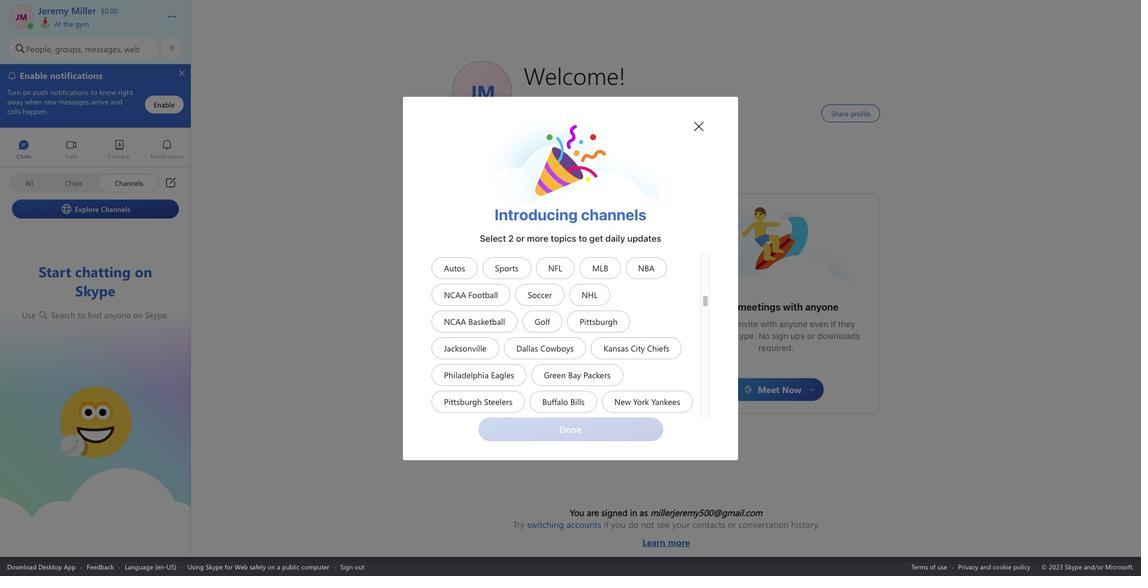Task type: locate. For each thing, give the bounding box(es) containing it.
or right 2
[[516, 233, 525, 244]]

and left cookie
[[981, 563, 992, 572]]

2 vertical spatial to
[[504, 325, 512, 335]]

0 vertical spatial a
[[600, 337, 605, 347]]

1 horizontal spatial if
[[831, 319, 836, 329]]

using
[[188, 563, 204, 572]]

city
[[631, 343, 645, 354]]

0 vertical spatial if
[[831, 319, 836, 329]]

2 vertical spatial in
[[630, 507, 638, 519]]

using skype for web safely on a public computer link
[[188, 563, 330, 572]]

more
[[527, 233, 549, 244], [668, 537, 690, 549]]

terms of use link
[[912, 563, 948, 572]]

skype down nhl
[[576, 308, 605, 319]]

0 vertical spatial channels
[[115, 178, 144, 188]]

0 vertical spatial to
[[579, 233, 587, 244]]

1 vertical spatial skype
[[206, 563, 223, 572]]

using skype for web safely on a public computer
[[188, 563, 330, 572]]

tab list
[[0, 134, 191, 167]]

channels right explore
[[101, 204, 130, 214]]

to
[[579, 233, 587, 244], [78, 310, 85, 321], [504, 325, 512, 335]]

privacy and cookie policy link
[[959, 563, 1031, 572]]

a inside stay up to date with the latest features and updates in skype. don't miss a thing!
[[600, 337, 605, 347]]

or
[[516, 233, 525, 244], [808, 331, 816, 341], [728, 519, 737, 531]]

with up the ups
[[783, 302, 803, 313]]

if inside share the invite with anyone even if they aren't on skype. no sign ups or downloads required.
[[831, 319, 836, 329]]

for
[[225, 563, 233, 572]]

1 vertical spatial pittsburgh
[[444, 397, 482, 408]]

1 horizontal spatial to
[[504, 325, 512, 335]]

2 horizontal spatial the
[[722, 319, 735, 329]]

2 horizontal spatial or
[[808, 331, 816, 341]]

the down easy
[[722, 319, 735, 329]]

updates right daily
[[628, 233, 662, 244]]

jacksonville
[[444, 343, 487, 354]]

anyone
[[806, 302, 839, 313], [104, 310, 131, 321], [780, 319, 808, 329]]

ncaa down autos
[[444, 290, 466, 301]]

switching accounts link
[[527, 519, 602, 531]]

mlb
[[593, 263, 609, 274]]

anyone inside share the invite with anyone even if they aren't on skype. no sign ups or downloads required.
[[780, 319, 808, 329]]

gym
[[75, 19, 89, 29]]

feedback
[[87, 563, 114, 572]]

2 vertical spatial on
[[268, 563, 275, 572]]

stay up to date with the latest features and updates in skype. don't miss a thing!
[[472, 325, 643, 347]]

or right contacts
[[728, 519, 737, 531]]

1 vertical spatial on
[[718, 331, 728, 341]]

0 horizontal spatial or
[[516, 233, 525, 244]]

hi
[[60, 387, 67, 400]]

on right find at left
[[133, 310, 143, 321]]

1 vertical spatial in
[[518, 337, 525, 347]]

anyone up the ups
[[780, 319, 808, 329]]

1 vertical spatial a
[[277, 563, 280, 572]]

with up 'dallas cowboys'
[[534, 325, 550, 335]]

1 horizontal spatial pittsburgh
[[580, 316, 618, 328]]

1 vertical spatial channels
[[101, 204, 130, 214]]

what's
[[508, 308, 541, 319]]

at the gym
[[52, 19, 89, 29]]

with inside share the invite with anyone even if they aren't on skype. no sign ups or downloads required.
[[761, 319, 778, 329]]

2 horizontal spatial on
[[718, 331, 728, 341]]

pittsburgh down philadelphia
[[444, 397, 482, 408]]

1 horizontal spatial a
[[600, 337, 605, 347]]

app
[[64, 563, 76, 572]]

done button
[[478, 418, 663, 442]]

policy
[[1014, 563, 1031, 572]]

2 ncaa from the top
[[444, 316, 466, 328]]

0 vertical spatial in
[[566, 308, 574, 319]]

learn
[[643, 537, 666, 549]]

1 vertical spatial to
[[78, 310, 85, 321]]

the inside stay up to date with the latest features and updates in skype. don't miss a thing!
[[553, 325, 565, 335]]

anyone up even
[[806, 302, 839, 313]]

2 horizontal spatial to
[[579, 233, 587, 244]]

history.
[[792, 519, 820, 531]]

anyone for with
[[806, 302, 839, 313]]

1 ncaa from the top
[[444, 290, 466, 301]]

0 horizontal spatial with
[[534, 325, 550, 335]]

learn more link
[[513, 531, 820, 549]]

thing!
[[607, 337, 630, 347]]

people, groups, messages, web
[[26, 43, 140, 54]]

2 horizontal spatial in
[[630, 507, 638, 519]]

in up 'latest'
[[566, 308, 574, 319]]

1 horizontal spatial or
[[728, 519, 737, 531]]

download desktop app
[[7, 563, 76, 572]]

ncaa for ncaa basketball
[[444, 316, 466, 328]]

features
[[592, 325, 624, 335]]

with inside stay up to date with the latest features and updates in skype. don't miss a thing!
[[534, 325, 550, 335]]

us)
[[167, 563, 177, 572]]

0 horizontal spatial skype.
[[145, 310, 169, 321]]

ups
[[791, 331, 805, 341]]

to left find at left
[[78, 310, 85, 321]]

updates down the up
[[484, 337, 516, 347]]

more down your
[[668, 537, 690, 549]]

1 horizontal spatial in
[[566, 308, 574, 319]]

ncaa left 'stay'
[[444, 316, 466, 328]]

0 horizontal spatial pittsburgh
[[444, 397, 482, 408]]

more down 'launch' at the left top
[[527, 233, 549, 244]]

1 vertical spatial if
[[604, 519, 609, 531]]

conversation
[[739, 519, 789, 531]]

invite
[[737, 319, 759, 329]]

messages,
[[85, 43, 122, 54]]

1 vertical spatial updates
[[484, 337, 516, 347]]

easy meetings with anyone
[[714, 302, 839, 313]]

with up the no at the bottom
[[761, 319, 778, 329]]

with
[[783, 302, 803, 313], [761, 319, 778, 329], [534, 325, 550, 335]]

the inside share the invite with anyone even if they aren't on skype. no sign ups or downloads required.
[[722, 319, 735, 329]]

nba
[[639, 263, 655, 274]]

0 vertical spatial pittsburgh
[[580, 316, 618, 328]]

to right the up
[[504, 325, 512, 335]]

golf
[[535, 316, 550, 328]]

1 vertical spatial ncaa
[[444, 316, 466, 328]]

1 horizontal spatial more
[[668, 537, 690, 549]]

the for gym
[[63, 19, 73, 29]]

the up don't
[[553, 325, 565, 335]]

anyone for find
[[104, 310, 131, 321]]

to left get
[[579, 233, 587, 244]]

0 vertical spatial more
[[527, 233, 549, 244]]

skype. inside stay up to date with the latest features and updates in skype. don't miss a thing!
[[527, 337, 554, 347]]

downloads
[[818, 331, 861, 341]]

pittsburgh up miss
[[580, 316, 618, 328]]

0 horizontal spatial and
[[627, 325, 641, 335]]

0 horizontal spatial the
[[63, 19, 73, 29]]

skype left for
[[206, 563, 223, 572]]

1 horizontal spatial skype.
[[527, 337, 554, 347]]

on right safely
[[268, 563, 275, 572]]

2
[[509, 233, 514, 244]]

select
[[480, 233, 506, 244]]

0 vertical spatial new
[[543, 308, 564, 319]]

the right at
[[63, 19, 73, 29]]

sports
[[495, 263, 519, 274]]

a down 'features'
[[600, 337, 605, 347]]

channels up explore channels
[[115, 178, 144, 188]]

buffalo bills
[[543, 397, 585, 408]]

dallas cowboys
[[517, 343, 574, 354]]

0 horizontal spatial if
[[604, 519, 609, 531]]

pittsburgh for pittsburgh
[[580, 316, 618, 328]]

1 horizontal spatial the
[[553, 325, 565, 335]]

stay
[[472, 325, 490, 335]]

search to find anyone on skype.
[[49, 310, 169, 321]]

or right the ups
[[808, 331, 816, 341]]

0 horizontal spatial in
[[518, 337, 525, 347]]

launch
[[521, 212, 549, 225]]

new
[[543, 308, 564, 319], [615, 397, 631, 408]]

updates
[[628, 233, 662, 244], [484, 337, 516, 347]]

even
[[810, 319, 829, 329]]

if up downloads
[[831, 319, 836, 329]]

1 horizontal spatial and
[[981, 563, 992, 572]]

the inside button
[[63, 19, 73, 29]]

1 vertical spatial or
[[808, 331, 816, 341]]

1 horizontal spatial skype
[[576, 308, 605, 319]]

0 horizontal spatial updates
[[484, 337, 516, 347]]

see
[[657, 519, 670, 531]]

a left public
[[277, 563, 280, 572]]

1 horizontal spatial with
[[761, 319, 778, 329]]

sign
[[772, 331, 789, 341]]

1 vertical spatial new
[[615, 397, 631, 408]]

0 vertical spatial or
[[516, 233, 525, 244]]

anyone right find at left
[[104, 310, 131, 321]]

and up kansas city chiefs
[[627, 325, 641, 335]]

0 vertical spatial ncaa
[[444, 290, 466, 301]]

if left you
[[604, 519, 609, 531]]

ncaa for ncaa football
[[444, 290, 466, 301]]

new left york
[[615, 397, 631, 408]]

1 horizontal spatial updates
[[628, 233, 662, 244]]

2 vertical spatial or
[[728, 519, 737, 531]]

0 vertical spatial updates
[[628, 233, 662, 244]]

0 vertical spatial and
[[627, 325, 641, 335]]

on down share
[[718, 331, 728, 341]]

chiefs
[[648, 343, 670, 354]]

on
[[133, 310, 143, 321], [718, 331, 728, 341], [268, 563, 275, 572]]

in down date
[[518, 337, 525, 347]]

latest
[[568, 325, 590, 335]]

2 horizontal spatial skype.
[[730, 331, 757, 341]]

privacy and cookie policy
[[959, 563, 1031, 572]]

1 vertical spatial more
[[668, 537, 690, 549]]

0 vertical spatial on
[[133, 310, 143, 321]]

skype. inside share the invite with anyone even if they aren't on skype. no sign ups or downloads required.
[[730, 331, 757, 341]]

eagles
[[491, 370, 515, 381]]

topics
[[551, 233, 577, 244]]

in left as
[[630, 507, 638, 519]]

date
[[514, 325, 532, 335]]

in inside stay up to date with the latest features and updates in skype. don't miss a thing!
[[518, 337, 525, 347]]

yankees
[[652, 397, 681, 408]]

0 horizontal spatial new
[[543, 308, 564, 319]]

more inside try switching accounts if you do not see your contacts or conversation history. learn more
[[668, 537, 690, 549]]

york
[[634, 397, 649, 408]]

football
[[469, 290, 498, 301]]

required.
[[759, 343, 794, 353]]

new down soccer in the left of the page
[[543, 308, 564, 319]]

the
[[63, 19, 73, 29], [722, 319, 735, 329], [553, 325, 565, 335]]



Task type: vqa. For each thing, say whether or not it's contained in the screenshot.
leftmost How
no



Task type: describe. For each thing, give the bounding box(es) containing it.
philadelphia eagles
[[444, 370, 515, 381]]

0 horizontal spatial skype
[[206, 563, 223, 572]]

autos
[[444, 263, 465, 274]]

of
[[930, 563, 936, 572]]

ncaa football
[[444, 290, 498, 301]]

0 horizontal spatial more
[[527, 233, 549, 244]]

0 horizontal spatial a
[[277, 563, 280, 572]]

web
[[235, 563, 248, 572]]

out
[[355, 563, 365, 572]]

download
[[7, 563, 36, 572]]

or inside share the invite with anyone even if they aren't on skype. no sign ups or downloads required.
[[808, 331, 816, 341]]

public
[[282, 563, 300, 572]]

new york yankees
[[615, 397, 681, 408]]

if inside try switching accounts if you do not see your contacts or conversation history. learn more
[[604, 519, 609, 531]]

sign out link
[[340, 563, 365, 572]]

explore channels
[[75, 204, 130, 214]]

introducing
[[495, 206, 578, 224]]

the for invite
[[722, 319, 735, 329]]

share the invite with anyone even if they aren't on skype. no sign ups or downloads required.
[[693, 319, 863, 353]]

find
[[88, 310, 102, 321]]

cookie
[[993, 563, 1012, 572]]

or inside try switching accounts if you do not see your contacts or conversation history. learn more
[[728, 519, 737, 531]]

dallas
[[517, 343, 538, 354]]

1 horizontal spatial on
[[268, 563, 275, 572]]

use
[[22, 310, 38, 321]]

you are signed in as
[[570, 507, 651, 519]]

don't
[[556, 337, 578, 347]]

people, groups, messages, web button
[[10, 38, 158, 59]]

at the gym button
[[38, 17, 156, 29]]

web
[[125, 43, 140, 54]]

green bay packers
[[544, 370, 611, 381]]

updates inside stay up to date with the latest features and updates in skype. don't miss a thing!
[[484, 337, 516, 347]]

up
[[492, 325, 502, 335]]

nhl
[[582, 290, 598, 301]]

your
[[673, 519, 690, 531]]

language (en-us)
[[125, 563, 177, 572]]

accounts
[[567, 519, 602, 531]]

explore
[[75, 204, 99, 214]]

explore channels button
[[12, 200, 179, 219]]

safely
[[250, 563, 266, 572]]

cowboys
[[541, 343, 574, 354]]

kansas
[[604, 343, 629, 354]]

channels
[[581, 206, 647, 224]]

(en-
[[155, 563, 167, 572]]

1 horizontal spatial new
[[615, 397, 631, 408]]

pittsburgh steelers
[[444, 397, 513, 408]]

and inside stay up to date with the latest features and updates in skype. don't miss a thing!
[[627, 325, 641, 335]]

chats
[[65, 178, 83, 188]]

green
[[544, 370, 566, 381]]

try
[[513, 519, 525, 531]]

desktop
[[38, 563, 62, 572]]

buffalo
[[543, 397, 568, 408]]

done
[[560, 424, 582, 436]]

are
[[587, 507, 599, 519]]

what's new in skype
[[508, 308, 605, 319]]

mansurfer
[[741, 206, 784, 219]]

no
[[759, 331, 770, 341]]

sign out
[[340, 563, 365, 572]]

they
[[839, 319, 856, 329]]

you
[[612, 519, 626, 531]]

steelers
[[484, 397, 513, 408]]

channels inside button
[[101, 204, 130, 214]]

all
[[25, 178, 33, 188]]

language
[[125, 563, 153, 572]]

meetings
[[738, 302, 781, 313]]

soccer
[[528, 290, 552, 301]]

search
[[51, 310, 75, 321]]

on inside share the invite with anyone even if they aren't on skype. no sign ups or downloads required.
[[718, 331, 728, 341]]

easy
[[714, 302, 736, 313]]

to inside stay up to date with the latest features and updates in skype. don't miss a thing!
[[504, 325, 512, 335]]

as
[[640, 507, 648, 519]]

0 horizontal spatial to
[[78, 310, 85, 321]]

computer
[[302, 563, 330, 572]]

not
[[641, 519, 655, 531]]

0 vertical spatial skype
[[576, 308, 605, 319]]

2 horizontal spatial with
[[783, 302, 803, 313]]

basketball
[[469, 316, 505, 328]]

ncaa basketball
[[444, 316, 505, 328]]

0 horizontal spatial on
[[133, 310, 143, 321]]

share
[[698, 319, 720, 329]]

try switching accounts if you do not see your contacts or conversation history. learn more
[[513, 519, 820, 549]]

kansas city chiefs
[[604, 343, 670, 354]]

use
[[938, 563, 948, 572]]

pittsburgh for pittsburgh steelers
[[444, 397, 482, 408]]

terms
[[912, 563, 929, 572]]

philadelphia
[[444, 370, 489, 381]]

select 2 or more topics to get daily updates
[[480, 233, 662, 244]]

language (en-us) link
[[125, 563, 177, 572]]

signed
[[602, 507, 628, 519]]

sign
[[340, 563, 353, 572]]

1 vertical spatial and
[[981, 563, 992, 572]]

miss
[[580, 337, 598, 347]]



